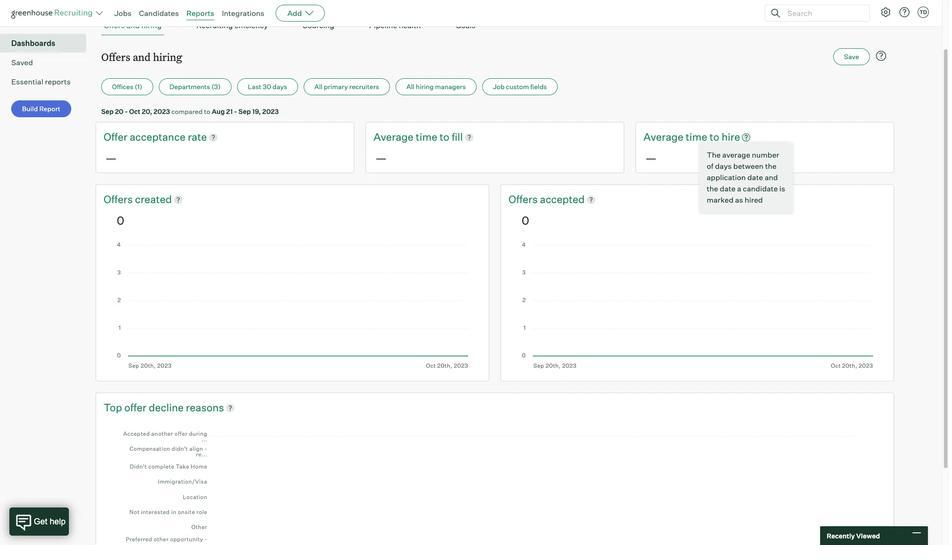 Task type: vqa. For each thing, say whether or not it's contained in the screenshot.
left Average
yes



Task type: describe. For each thing, give the bounding box(es) containing it.
td button
[[917, 5, 932, 20]]

reasons
[[186, 401, 224, 414]]

as
[[736, 195, 744, 205]]

departments (3) button
[[159, 78, 232, 95]]

essential reports link
[[11, 76, 83, 87]]

jobs link
[[114, 8, 132, 18]]

of
[[707, 161, 714, 171]]

offers link for accepted
[[509, 192, 540, 207]]

sourcing
[[303, 21, 335, 30]]

saved link
[[11, 57, 83, 68]]

departments (3)
[[170, 83, 221, 91]]

build report button
[[11, 100, 71, 117]]

essential
[[11, 77, 43, 86]]

(1)
[[135, 83, 142, 91]]

fill link
[[452, 130, 463, 144]]

accepted
[[540, 193, 585, 205]]

1 sep from the left
[[101, 108, 114, 115]]

days inside button
[[273, 83, 287, 91]]

rate
[[188, 130, 207, 143]]

faq image
[[876, 50, 888, 62]]

pipeline health
[[369, 21, 421, 30]]

integrations link
[[222, 8, 265, 18]]

managers
[[435, 83, 466, 91]]

efficiency
[[235, 21, 268, 30]]

hiring inside button
[[416, 83, 434, 91]]

application
[[707, 173, 746, 182]]

all for all primary recruiters
[[315, 83, 323, 91]]

hired
[[745, 195, 764, 205]]

save button
[[834, 48, 871, 65]]

20
[[115, 108, 124, 115]]

goals button
[[454, 16, 478, 35]]

save
[[845, 53, 860, 61]]

dashboards
[[11, 39, 55, 48]]

td
[[920, 9, 928, 15]]

pipeline
[[369, 21, 398, 30]]

build report
[[22, 105, 60, 113]]

the
[[707, 150, 721, 160]]

0 for accepted
[[522, 213, 530, 227]]

average link for hire
[[644, 130, 686, 144]]

build
[[22, 105, 38, 113]]

offices (1)
[[112, 83, 142, 91]]

all hiring managers button
[[396, 78, 477, 95]]

candidates link
[[139, 8, 179, 18]]

add
[[288, 8, 302, 18]]

— for hire
[[646, 151, 657, 165]]

1 horizontal spatial the
[[766, 161, 777, 171]]

time link for hire
[[686, 130, 710, 144]]

job custom fields
[[493, 83, 547, 91]]

acceptance link
[[130, 130, 188, 144]]

recently viewed
[[827, 532, 881, 540]]

21
[[226, 108, 233, 115]]

decline link
[[149, 401, 186, 415]]

top offer decline
[[104, 401, 186, 414]]

acceptance
[[130, 130, 186, 143]]

to for hire
[[710, 130, 720, 143]]

hiring inside "button"
[[141, 21, 162, 30]]

decline
[[149, 401, 184, 414]]

dashboards link
[[11, 38, 83, 49]]

offer acceptance
[[104, 130, 188, 143]]

all primary recruiters
[[315, 83, 380, 91]]

hire link
[[722, 130, 741, 144]]

reports
[[45, 77, 71, 86]]

time link for fill
[[416, 130, 440, 144]]

to for fill
[[440, 130, 450, 143]]

days inside the average number of days between the application date and the date a candidate is marked as hired
[[716, 161, 732, 171]]

average time to for fill
[[374, 130, 452, 143]]

last
[[248, 83, 262, 91]]

the average number of days between the application date and the date a candidate is marked as hired tooltip
[[700, 142, 794, 213]]

jobs
[[114, 8, 132, 18]]

compared
[[172, 108, 203, 115]]

top
[[104, 401, 122, 414]]

all hiring managers
[[407, 83, 466, 91]]

overview
[[11, 19, 44, 29]]

and inside the average number of days between the application date and the date a candidate is marked as hired
[[765, 173, 779, 182]]

saved
[[11, 58, 33, 67]]

candidate
[[744, 184, 779, 193]]

time for fill
[[416, 130, 438, 143]]

viewed
[[857, 532, 881, 540]]

overview link
[[11, 18, 83, 30]]

a
[[738, 184, 742, 193]]

1 2023 from the left
[[154, 108, 170, 115]]

rate link
[[188, 130, 207, 144]]

1 — from the left
[[106, 151, 117, 165]]

top link
[[104, 401, 124, 415]]

is
[[780, 184, 786, 193]]

created
[[135, 193, 172, 205]]

offices (1) button
[[101, 78, 153, 95]]

pipeline health button
[[367, 16, 424, 35]]

recently
[[827, 532, 856, 540]]

19,
[[252, 108, 261, 115]]

tab list containing offers and hiring
[[101, 16, 889, 35]]

job
[[493, 83, 505, 91]]

0 horizontal spatial the
[[707, 184, 719, 193]]

Search text field
[[786, 6, 862, 20]]

0 vertical spatial date
[[748, 173, 764, 182]]

add button
[[276, 5, 325, 22]]

recruiters
[[350, 83, 380, 91]]



Task type: locate. For each thing, give the bounding box(es) containing it.
recruiting efficiency
[[197, 21, 268, 30]]

0 horizontal spatial average
[[374, 130, 414, 143]]

accepted link
[[540, 192, 585, 207]]

0 for created
[[117, 213, 124, 227]]

0 horizontal spatial average time to
[[374, 130, 452, 143]]

0 horizontal spatial time
[[416, 130, 438, 143]]

2 0 from the left
[[522, 213, 530, 227]]

and up "(1)"
[[133, 50, 151, 64]]

report
[[39, 105, 60, 113]]

sep
[[101, 108, 114, 115], [239, 108, 251, 115]]

reports
[[187, 8, 215, 18]]

0 horizontal spatial 0
[[117, 213, 124, 227]]

average time to for hire
[[644, 130, 722, 143]]

0 horizontal spatial to
[[204, 108, 210, 115]]

hiring
[[141, 21, 162, 30], [153, 50, 182, 64], [416, 83, 434, 91]]

1 horizontal spatial average time to
[[644, 130, 722, 143]]

1 horizontal spatial date
[[748, 173, 764, 182]]

2 horizontal spatial —
[[646, 151, 657, 165]]

time
[[416, 130, 438, 143], [686, 130, 708, 143]]

sep 20 - oct 20, 2023 compared to aug 21 - sep 19, 2023
[[101, 108, 279, 115]]

average
[[723, 150, 751, 160]]

20,
[[142, 108, 152, 115]]

time left the fill
[[416, 130, 438, 143]]

1 horizontal spatial to
[[440, 130, 450, 143]]

2 time link from the left
[[686, 130, 710, 144]]

offers and hiring inside "button"
[[104, 21, 162, 30]]

average link
[[374, 130, 416, 144], [644, 130, 686, 144]]

tab list
[[101, 16, 889, 35]]

to link
[[440, 130, 452, 144], [710, 130, 722, 144]]

offers and hiring up "(1)"
[[101, 50, 182, 64]]

reports link
[[187, 8, 215, 18]]

1 vertical spatial hiring
[[153, 50, 182, 64]]

1 average time to from the left
[[374, 130, 452, 143]]

to left aug
[[204, 108, 210, 115]]

last 30 days
[[248, 83, 287, 91]]

1 horizontal spatial average link
[[644, 130, 686, 144]]

configure image
[[881, 7, 892, 18]]

2 time from the left
[[686, 130, 708, 143]]

xychart image for created
[[117, 242, 469, 369]]

1 vertical spatial date
[[720, 184, 736, 193]]

time up the on the right of the page
[[686, 130, 708, 143]]

days up application in the right top of the page
[[716, 161, 732, 171]]

greenhouse recruiting image
[[11, 8, 96, 19]]

0 horizontal spatial average link
[[374, 130, 416, 144]]

0 horizontal spatial sep
[[101, 108, 114, 115]]

1 - from the left
[[125, 108, 128, 115]]

1 time from the left
[[416, 130, 438, 143]]

date up candidate
[[748, 173, 764, 182]]

to link for fill
[[440, 130, 452, 144]]

marked
[[707, 195, 734, 205]]

1 horizontal spatial 0
[[522, 213, 530, 227]]

0 horizontal spatial 2023
[[154, 108, 170, 115]]

integrations
[[222, 8, 265, 18]]

hiring up departments
[[153, 50, 182, 64]]

hiring left managers
[[416, 83, 434, 91]]

and down jobs link
[[127, 21, 140, 30]]

2 average link from the left
[[644, 130, 686, 144]]

1 0 from the left
[[117, 213, 124, 227]]

1 to link from the left
[[440, 130, 452, 144]]

offer
[[124, 401, 147, 414]]

0 horizontal spatial -
[[125, 108, 128, 115]]

0 horizontal spatial to link
[[440, 130, 452, 144]]

offices
[[112, 83, 133, 91]]

date
[[748, 173, 764, 182], [720, 184, 736, 193]]

hiring down candidates link at top left
[[141, 21, 162, 30]]

recruiting efficiency button
[[194, 16, 271, 35]]

2023 right 19,
[[263, 108, 279, 115]]

the down number at right
[[766, 161, 777, 171]]

all primary recruiters button
[[304, 78, 390, 95]]

2 - from the left
[[234, 108, 237, 115]]

— for fill
[[376, 151, 387, 165]]

time link up the on the right of the page
[[686, 130, 710, 144]]

offers and hiring
[[104, 21, 162, 30], [101, 50, 182, 64]]

2 sep from the left
[[239, 108, 251, 115]]

departments
[[170, 83, 210, 91]]

1 horizontal spatial time
[[686, 130, 708, 143]]

all
[[315, 83, 323, 91], [407, 83, 415, 91]]

1 horizontal spatial 2023
[[263, 108, 279, 115]]

offers and hiring down jobs link
[[104, 21, 162, 30]]

average for hire
[[644, 130, 684, 143]]

1 vertical spatial the
[[707, 184, 719, 193]]

2 average time to from the left
[[644, 130, 722, 143]]

days
[[273, 83, 287, 91], [716, 161, 732, 171]]

oct
[[129, 108, 141, 115]]

2 to link from the left
[[710, 130, 722, 144]]

health
[[399, 21, 421, 30]]

1 horizontal spatial time link
[[686, 130, 710, 144]]

1 horizontal spatial average
[[644, 130, 684, 143]]

2 vertical spatial hiring
[[416, 83, 434, 91]]

all left primary
[[315, 83, 323, 91]]

(3)
[[212, 83, 221, 91]]

offers and hiring button
[[101, 16, 164, 35]]

to left 'hire'
[[710, 130, 720, 143]]

number
[[753, 150, 780, 160]]

0 vertical spatial offers and hiring
[[104, 21, 162, 30]]

td button
[[919, 7, 930, 18]]

offer
[[104, 130, 128, 143]]

0 horizontal spatial days
[[273, 83, 287, 91]]

1 horizontal spatial all
[[407, 83, 415, 91]]

last 30 days button
[[237, 78, 298, 95]]

candidates
[[139, 8, 179, 18]]

30
[[263, 83, 271, 91]]

sourcing button
[[301, 16, 337, 35]]

primary
[[324, 83, 348, 91]]

sep left 20 on the top left of page
[[101, 108, 114, 115]]

2 offers link from the left
[[509, 192, 540, 207]]

1 horizontal spatial —
[[376, 151, 387, 165]]

1 vertical spatial offers and hiring
[[101, 50, 182, 64]]

0 vertical spatial hiring
[[141, 21, 162, 30]]

job custom fields button
[[483, 78, 558, 95]]

1 horizontal spatial offers link
[[509, 192, 540, 207]]

sep left 19,
[[239, 108, 251, 115]]

2 all from the left
[[407, 83, 415, 91]]

2023
[[154, 108, 170, 115], [263, 108, 279, 115]]

all for all hiring managers
[[407, 83, 415, 91]]

time link
[[416, 130, 440, 144], [686, 130, 710, 144]]

1 horizontal spatial days
[[716, 161, 732, 171]]

1 time link from the left
[[416, 130, 440, 144]]

2 average from the left
[[644, 130, 684, 143]]

all left managers
[[407, 83, 415, 91]]

date down application in the right top of the page
[[720, 184, 736, 193]]

fields
[[531, 83, 547, 91]]

aug
[[212, 108, 225, 115]]

1 horizontal spatial -
[[234, 108, 237, 115]]

-
[[125, 108, 128, 115], [234, 108, 237, 115]]

0 vertical spatial and
[[127, 21, 140, 30]]

2 — from the left
[[376, 151, 387, 165]]

and inside offers and hiring "button"
[[127, 21, 140, 30]]

0 horizontal spatial all
[[315, 83, 323, 91]]

3 — from the left
[[646, 151, 657, 165]]

0 horizontal spatial offers link
[[104, 192, 135, 207]]

0 horizontal spatial —
[[106, 151, 117, 165]]

1 vertical spatial and
[[133, 50, 151, 64]]

0 horizontal spatial time link
[[416, 130, 440, 144]]

offers
[[104, 21, 125, 30], [101, 50, 130, 64], [104, 193, 135, 205], [509, 193, 540, 205]]

- right 20 on the top left of page
[[125, 108, 128, 115]]

1 horizontal spatial to link
[[710, 130, 722, 144]]

essential reports
[[11, 77, 71, 86]]

2 horizontal spatial to
[[710, 130, 720, 143]]

- right 21
[[234, 108, 237, 115]]

average for fill
[[374, 130, 414, 143]]

1 average from the left
[[374, 130, 414, 143]]

offers link for created
[[104, 192, 135, 207]]

0 horizontal spatial date
[[720, 184, 736, 193]]

average link for fill
[[374, 130, 416, 144]]

to left the fill
[[440, 130, 450, 143]]

hire
[[722, 130, 741, 143]]

1 vertical spatial days
[[716, 161, 732, 171]]

offer link
[[124, 401, 149, 415]]

days right 30
[[273, 83, 287, 91]]

0 vertical spatial the
[[766, 161, 777, 171]]

reasons link
[[186, 401, 224, 415]]

xychart image for accepted
[[522, 242, 874, 369]]

custom
[[506, 83, 529, 91]]

1 all from the left
[[315, 83, 323, 91]]

the
[[766, 161, 777, 171], [707, 184, 719, 193]]

2 2023 from the left
[[263, 108, 279, 115]]

1 horizontal spatial sep
[[239, 108, 251, 115]]

xychart image
[[117, 242, 469, 369], [522, 242, 874, 369], [117, 424, 874, 545]]

fill
[[452, 130, 463, 143]]

time link left fill link
[[416, 130, 440, 144]]

2023 right 20,
[[154, 108, 170, 115]]

to
[[204, 108, 210, 115], [440, 130, 450, 143], [710, 130, 720, 143]]

between
[[734, 161, 764, 171]]

offers inside "button"
[[104, 21, 125, 30]]

goals
[[456, 21, 476, 30]]

2 vertical spatial and
[[765, 173, 779, 182]]

time for hire
[[686, 130, 708, 143]]

1 offers link from the left
[[104, 192, 135, 207]]

—
[[106, 151, 117, 165], [376, 151, 387, 165], [646, 151, 657, 165]]

offer link
[[104, 130, 130, 144]]

created link
[[135, 192, 172, 207]]

average time to
[[374, 130, 452, 143], [644, 130, 722, 143]]

1 average link from the left
[[374, 130, 416, 144]]

the up marked
[[707, 184, 719, 193]]

0 vertical spatial days
[[273, 83, 287, 91]]

and up candidate
[[765, 173, 779, 182]]

to link for hire
[[710, 130, 722, 144]]

recruiting
[[197, 21, 233, 30]]



